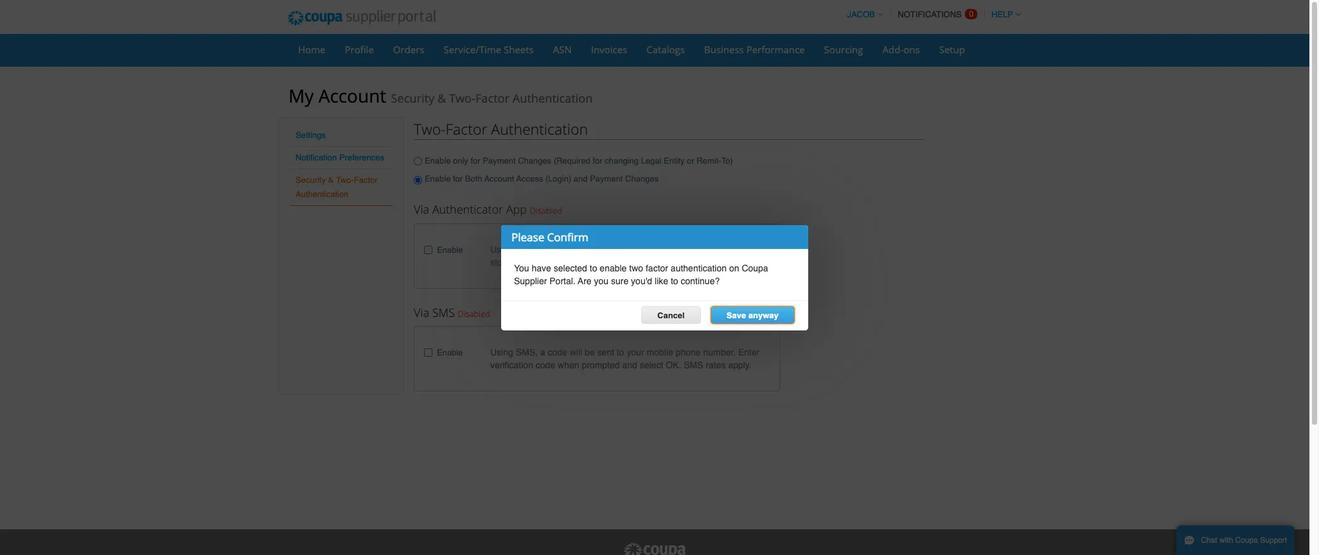 Task type: describe. For each thing, give the bounding box(es) containing it.
invoices link
[[583, 40, 636, 59]]

and inside using sms, a code will be sent to your mobile phone number. enter verification code when prompted and select ok. sms rates apply.
[[622, 361, 637, 371]]

business performance
[[704, 43, 805, 56]]

factor inside the "security & two-factor authentication"
[[354, 175, 378, 185]]

factor inside my account security & two-factor authentication
[[476, 91, 510, 106]]

please confirm dialog
[[501, 225, 809, 331]]

chat with coupa support
[[1201, 537, 1288, 546]]

or
[[687, 156, 695, 166]]

0 vertical spatial to
[[590, 263, 597, 273]]

1 vertical spatial code
[[536, 361, 555, 371]]

security & two-factor authentication
[[296, 175, 378, 199]]

both
[[465, 174, 482, 184]]

phone inside using sms, a code will be sent to your mobile phone number. enter verification code when prompted and select ok. sms rates apply.
[[676, 348, 701, 358]]

sms inside using sms, a code will be sent to your mobile phone number. enter verification code when prompted and select ok. sms rates apply.
[[684, 361, 704, 371]]

will
[[570, 348, 582, 358]]

only
[[453, 156, 468, 166]]

app
[[737, 245, 752, 255]]

profile link
[[336, 40, 382, 59]]

settings
[[296, 130, 326, 140]]

catalogs link
[[638, 40, 693, 59]]

1 vertical spatial authentication
[[491, 119, 588, 139]]

service/time
[[444, 43, 501, 56]]

asn
[[553, 43, 572, 56]]

0 vertical spatial authenticator
[[432, 202, 503, 217]]

two-factor authentication
[[414, 119, 588, 139]]

profile
[[345, 43, 374, 56]]

apply.
[[728, 361, 752, 371]]

coupa inside chat with coupa support button
[[1236, 537, 1258, 546]]

cancel button
[[641, 306, 701, 324]]

add-ons link
[[874, 40, 929, 59]]

notification
[[296, 153, 337, 163]]

sent
[[597, 348, 614, 358]]

prompted
[[582, 361, 620, 371]]

my account security & two-factor authentication
[[289, 84, 593, 108]]

0 horizontal spatial coupa supplier portal image
[[279, 2, 445, 34]]

invoices
[[591, 43, 628, 56]]

sourcing link
[[816, 40, 872, 59]]

confirm
[[547, 230, 589, 245]]

performance
[[747, 43, 805, 56]]

available
[[601, 245, 637, 255]]

app inside using an authenticator app available from your mobile phone app store
[[583, 245, 599, 255]]

& inside the "security & two-factor authentication"
[[328, 175, 334, 185]]

when
[[558, 361, 579, 371]]

number.
[[703, 348, 736, 358]]

1 horizontal spatial for
[[471, 156, 481, 166]]

ons
[[904, 43, 920, 56]]

enable down the via sms disabled
[[437, 349, 463, 358]]

from
[[639, 245, 658, 255]]

save
[[727, 311, 746, 320]]

to)
[[722, 156, 733, 166]]

rates
[[706, 361, 726, 371]]

remit-
[[697, 156, 722, 166]]

sms,
[[516, 348, 538, 358]]

preferences
[[339, 153, 384, 163]]

two
[[629, 263, 643, 273]]

factor
[[646, 263, 668, 273]]

sure
[[611, 276, 629, 286]]

you
[[514, 263, 529, 273]]

home
[[298, 43, 326, 56]]

disabled inside via authenticator app disabled
[[530, 205, 563, 217]]

portal.
[[550, 276, 576, 286]]

0 horizontal spatial sms
[[432, 305, 455, 321]]

store
[[490, 258, 510, 268]]

verification
[[490, 361, 533, 371]]

cancel
[[658, 311, 685, 320]]

mobile inside using an authenticator app available from your mobile phone app store
[[680, 245, 707, 255]]

service/time sheets
[[444, 43, 534, 56]]

catalogs
[[647, 43, 685, 56]]

enter
[[739, 348, 760, 358]]

via for via sms
[[414, 305, 429, 321]]

notification preferences
[[296, 153, 384, 163]]

enable down via authenticator app disabled
[[437, 245, 463, 255]]

changing
[[605, 156, 639, 166]]

settings link
[[296, 130, 326, 140]]

0 horizontal spatial changes
[[518, 156, 552, 166]]

on
[[729, 263, 739, 273]]

using for using sms, a code will be sent to your mobile phone number. enter verification code when prompted and select ok. sms rates apply.
[[490, 348, 513, 358]]

0 vertical spatial code
[[548, 348, 567, 358]]

like
[[655, 276, 668, 286]]

(required
[[554, 156, 591, 166]]

setup link
[[931, 40, 974, 59]]

authentication inside my account security & two-factor authentication
[[513, 91, 593, 106]]

(login)
[[546, 174, 572, 184]]

asn link
[[545, 40, 580, 59]]

via authenticator app disabled
[[414, 202, 563, 217]]

continue?
[[681, 276, 720, 286]]

a
[[540, 348, 545, 358]]



Task type: locate. For each thing, give the bounding box(es) containing it.
authenticator down both
[[432, 202, 503, 217]]

via for via authenticator app
[[414, 202, 429, 217]]

sheets
[[504, 43, 534, 56]]

2 vertical spatial authentication
[[296, 190, 349, 199]]

code down a
[[536, 361, 555, 371]]

1 vertical spatial using
[[490, 348, 513, 358]]

1 using from the top
[[490, 245, 513, 255]]

app up 'please'
[[506, 202, 527, 217]]

1 horizontal spatial &
[[438, 91, 446, 106]]

using up verification
[[490, 348, 513, 358]]

to inside using sms, a code will be sent to your mobile phone number. enter verification code when prompted and select ok. sms rates apply.
[[617, 348, 624, 358]]

disabled inside the via sms disabled
[[458, 308, 491, 320]]

0 horizontal spatial payment
[[483, 156, 516, 166]]

coupa
[[742, 263, 769, 273], [1236, 537, 1258, 546]]

0 vertical spatial authentication
[[513, 91, 593, 106]]

app down 'confirm'
[[583, 245, 599, 255]]

0 vertical spatial disabled
[[530, 205, 563, 217]]

1 horizontal spatial your
[[660, 245, 678, 255]]

1 vertical spatial authenticator
[[528, 245, 581, 255]]

supplier
[[514, 276, 547, 286]]

authentication up (required
[[491, 119, 588, 139]]

0 horizontal spatial mobile
[[647, 348, 673, 358]]

authentication
[[671, 263, 727, 273]]

0 vertical spatial mobile
[[680, 245, 707, 255]]

1 horizontal spatial mobile
[[680, 245, 707, 255]]

changes down "legal"
[[625, 174, 659, 184]]

are
[[578, 276, 592, 286]]

authentication down notification
[[296, 190, 349, 199]]

access
[[517, 174, 543, 184]]

select
[[640, 361, 664, 371]]

mobile up the "select"
[[647, 348, 673, 358]]

two- up enable only for payment changes (required for changing legal entity or remit-to) option
[[414, 119, 446, 139]]

0 horizontal spatial and
[[574, 174, 588, 184]]

coupa right 'on'
[[742, 263, 769, 273]]

disabled
[[530, 205, 563, 217], [458, 308, 491, 320]]

your right from
[[660, 245, 678, 255]]

0 vertical spatial coupa supplier portal image
[[279, 2, 445, 34]]

0 horizontal spatial security
[[296, 175, 326, 185]]

& inside my account security & two-factor authentication
[[438, 91, 446, 106]]

0 vertical spatial account
[[319, 84, 386, 108]]

using
[[490, 245, 513, 255], [490, 348, 513, 358]]

security down notification
[[296, 175, 326, 185]]

1 vertical spatial to
[[671, 276, 678, 286]]

1 vertical spatial changes
[[625, 174, 659, 184]]

enable
[[425, 156, 451, 166], [425, 174, 451, 184], [437, 245, 463, 255], [437, 349, 463, 358]]

using inside using sms, a code will be sent to your mobile phone number. enter verification code when prompted and select ok. sms rates apply.
[[490, 348, 513, 358]]

enable right enable for both account access (login) and payment changes option
[[425, 174, 451, 184]]

your inside using an authenticator app available from your mobile phone app store
[[660, 245, 678, 255]]

0 vertical spatial changes
[[518, 156, 552, 166]]

app
[[506, 202, 527, 217], [583, 245, 599, 255]]

sms
[[432, 305, 455, 321], [684, 361, 704, 371]]

save anyway
[[727, 311, 779, 320]]

2 via from the top
[[414, 305, 429, 321]]

2 horizontal spatial to
[[671, 276, 678, 286]]

two- up two-factor authentication
[[449, 91, 476, 106]]

disabled down store
[[458, 308, 491, 320]]

security & two-factor authentication link
[[296, 175, 378, 199]]

payment down changing
[[590, 174, 623, 184]]

0 horizontal spatial &
[[328, 175, 334, 185]]

you'd
[[631, 276, 652, 286]]

legal
[[641, 156, 662, 166]]

service/time sheets link
[[435, 40, 542, 59]]

enable
[[600, 263, 627, 273]]

using inside using an authenticator app available from your mobile phone app store
[[490, 245, 513, 255]]

1 horizontal spatial changes
[[625, 174, 659, 184]]

selected
[[554, 263, 587, 273]]

orders
[[393, 43, 425, 56]]

for left changing
[[593, 156, 603, 166]]

1 vertical spatial mobile
[[647, 348, 673, 358]]

1 horizontal spatial payment
[[590, 174, 623, 184]]

chat
[[1201, 537, 1218, 546]]

disabled up the please confirm in the left top of the page
[[530, 205, 563, 217]]

please confirm
[[512, 230, 589, 245]]

phone
[[709, 245, 734, 255], [676, 348, 701, 358]]

chat with coupa support button
[[1177, 526, 1295, 556]]

via sms disabled
[[414, 305, 491, 321]]

you have selected to enable two factor authentication on coupa supplier portal. are you sure you'd like to continue?
[[514, 263, 769, 286]]

anyway
[[749, 311, 779, 320]]

1 vertical spatial your
[[627, 348, 644, 358]]

0 vertical spatial security
[[391, 91, 435, 106]]

0 vertical spatial coupa
[[742, 263, 769, 273]]

please
[[512, 230, 545, 245]]

1 vertical spatial &
[[328, 175, 334, 185]]

1 horizontal spatial to
[[617, 348, 624, 358]]

enable right enable only for payment changes (required for changing legal entity or remit-to) option
[[425, 156, 451, 166]]

to
[[590, 263, 597, 273], [671, 276, 678, 286], [617, 348, 624, 358]]

business performance link
[[696, 40, 813, 59]]

2 vertical spatial two-
[[336, 175, 354, 185]]

for left both
[[453, 174, 463, 184]]

authentication
[[513, 91, 593, 106], [491, 119, 588, 139], [296, 190, 349, 199]]

coupa supplier portal image
[[279, 2, 445, 34], [623, 543, 687, 556]]

notification preferences link
[[296, 153, 384, 163]]

mobile up authentication
[[680, 245, 707, 255]]

changes
[[518, 156, 552, 166], [625, 174, 659, 184]]

0 horizontal spatial disabled
[[458, 308, 491, 320]]

0 horizontal spatial app
[[506, 202, 527, 217]]

add-
[[883, 43, 904, 56]]

your inside using sms, a code will be sent to your mobile phone number. enter verification code when prompted and select ok. sms rates apply.
[[627, 348, 644, 358]]

1 vertical spatial and
[[622, 361, 637, 371]]

1 horizontal spatial phone
[[709, 245, 734, 255]]

you
[[594, 276, 609, 286]]

factor down preferences
[[354, 175, 378, 185]]

0 vertical spatial and
[[574, 174, 588, 184]]

orders link
[[385, 40, 433, 59]]

0 horizontal spatial authenticator
[[432, 202, 503, 217]]

1 vertical spatial disabled
[[458, 308, 491, 320]]

1 vertical spatial factor
[[446, 119, 487, 139]]

for
[[471, 156, 481, 166], [593, 156, 603, 166], [453, 174, 463, 184]]

0 vertical spatial sms
[[432, 305, 455, 321]]

to right like
[[671, 276, 678, 286]]

be
[[585, 348, 595, 358]]

setup
[[939, 43, 965, 56]]

two- down notification preferences link
[[336, 175, 354, 185]]

0 vertical spatial payment
[[483, 156, 516, 166]]

support
[[1261, 537, 1288, 546]]

0 horizontal spatial for
[[453, 174, 463, 184]]

account
[[319, 84, 386, 108], [484, 174, 514, 184]]

an
[[516, 245, 526, 255]]

to right sent
[[617, 348, 624, 358]]

1 vertical spatial two-
[[414, 119, 446, 139]]

1 horizontal spatial and
[[622, 361, 637, 371]]

business
[[704, 43, 744, 56]]

sourcing
[[824, 43, 864, 56]]

phone inside using an authenticator app available from your mobile phone app store
[[709, 245, 734, 255]]

0 vertical spatial two-
[[449, 91, 476, 106]]

authentication inside the "security & two-factor authentication"
[[296, 190, 349, 199]]

account right both
[[484, 174, 514, 184]]

factor up only
[[446, 119, 487, 139]]

2 vertical spatial to
[[617, 348, 624, 358]]

1 vertical spatial via
[[414, 305, 429, 321]]

0 vertical spatial &
[[438, 91, 446, 106]]

save anyway button
[[711, 306, 795, 324]]

1 horizontal spatial disabled
[[530, 205, 563, 217]]

0 vertical spatial factor
[[476, 91, 510, 106]]

my
[[289, 84, 314, 108]]

two- inside my account security & two-factor authentication
[[449, 91, 476, 106]]

using up store
[[490, 245, 513, 255]]

1 vertical spatial coupa
[[1236, 537, 1258, 546]]

two- inside the "security & two-factor authentication"
[[336, 175, 354, 185]]

entity
[[664, 156, 685, 166]]

None checkbox
[[424, 246, 433, 254], [424, 349, 433, 358], [424, 246, 433, 254], [424, 349, 433, 358]]

0 horizontal spatial your
[[627, 348, 644, 358]]

for right only
[[471, 156, 481, 166]]

payment down two-factor authentication
[[483, 156, 516, 166]]

your up the "select"
[[627, 348, 644, 358]]

0 horizontal spatial to
[[590, 263, 597, 273]]

0 horizontal spatial phone
[[676, 348, 701, 358]]

1 horizontal spatial coupa
[[1236, 537, 1258, 546]]

using an authenticator app available from your mobile phone app store
[[490, 245, 752, 268]]

0 vertical spatial using
[[490, 245, 513, 255]]

2 using from the top
[[490, 348, 513, 358]]

0 vertical spatial app
[[506, 202, 527, 217]]

phone up ok.
[[676, 348, 701, 358]]

changes up access
[[518, 156, 552, 166]]

2 horizontal spatial for
[[593, 156, 603, 166]]

authenticator down the please confirm in the left top of the page
[[528, 245, 581, 255]]

coupa inside you have selected to enable two factor authentication on coupa supplier portal. are you sure you'd like to continue?
[[742, 263, 769, 273]]

0 horizontal spatial two-
[[336, 175, 354, 185]]

enable only for payment changes (required for changing legal entity or remit-to)
[[425, 156, 733, 166]]

two-
[[449, 91, 476, 106], [414, 119, 446, 139], [336, 175, 354, 185]]

mobile inside using sms, a code will be sent to your mobile phone number. enter verification code when prompted and select ok. sms rates apply.
[[647, 348, 673, 358]]

1 vertical spatial app
[[583, 245, 599, 255]]

2 horizontal spatial two-
[[449, 91, 476, 106]]

2 vertical spatial factor
[[354, 175, 378, 185]]

& down notification preferences link
[[328, 175, 334, 185]]

1 horizontal spatial app
[[583, 245, 599, 255]]

1 horizontal spatial authenticator
[[528, 245, 581, 255]]

0 vertical spatial via
[[414, 202, 429, 217]]

1 vertical spatial security
[[296, 175, 326, 185]]

1 horizontal spatial sms
[[684, 361, 704, 371]]

0 horizontal spatial account
[[319, 84, 386, 108]]

factor
[[476, 91, 510, 106], [446, 119, 487, 139], [354, 175, 378, 185]]

account down profile link
[[319, 84, 386, 108]]

factor up two-factor authentication
[[476, 91, 510, 106]]

and left the "select"
[[622, 361, 637, 371]]

1 vertical spatial phone
[[676, 348, 701, 358]]

Enable only for Payment Changes (Required for changing Legal Entity or Remit-To) radio
[[414, 153, 422, 170]]

using for using an authenticator app available from your mobile phone app store
[[490, 245, 513, 255]]

1 horizontal spatial coupa supplier portal image
[[623, 543, 687, 556]]

code right a
[[548, 348, 567, 358]]

0 horizontal spatial coupa
[[742, 263, 769, 273]]

1 via from the top
[[414, 202, 429, 217]]

coupa right the with
[[1236, 537, 1258, 546]]

0 vertical spatial phone
[[709, 245, 734, 255]]

ok.
[[666, 361, 681, 371]]

authentication down asn link
[[513, 91, 593, 106]]

1 horizontal spatial security
[[391, 91, 435, 106]]

and down "enable only for payment changes (required for changing legal entity or remit-to)"
[[574, 174, 588, 184]]

0 vertical spatial your
[[660, 245, 678, 255]]

have
[[532, 263, 551, 273]]

authenticator inside using an authenticator app available from your mobile phone app store
[[528, 245, 581, 255]]

code
[[548, 348, 567, 358], [536, 361, 555, 371]]

with
[[1220, 537, 1234, 546]]

1 vertical spatial payment
[[590, 174, 623, 184]]

Enable for Both Account Access (Login) and Payment Changes radio
[[414, 172, 422, 189]]

to up the you on the left
[[590, 263, 597, 273]]

1 vertical spatial sms
[[684, 361, 704, 371]]

enable for both account access (login) and payment changes
[[425, 174, 659, 184]]

1 vertical spatial coupa supplier portal image
[[623, 543, 687, 556]]

1 horizontal spatial two-
[[414, 119, 446, 139]]

security inside the "security & two-factor authentication"
[[296, 175, 326, 185]]

using sms, a code will be sent to your mobile phone number. enter verification code when prompted and select ok. sms rates apply.
[[490, 348, 760, 371]]

phone left app
[[709, 245, 734, 255]]

1 vertical spatial account
[[484, 174, 514, 184]]

security inside my account security & two-factor authentication
[[391, 91, 435, 106]]

1 horizontal spatial account
[[484, 174, 514, 184]]

security down orders link
[[391, 91, 435, 106]]

& down service/time
[[438, 91, 446, 106]]



Task type: vqa. For each thing, say whether or not it's contained in the screenshot.
Customer
no



